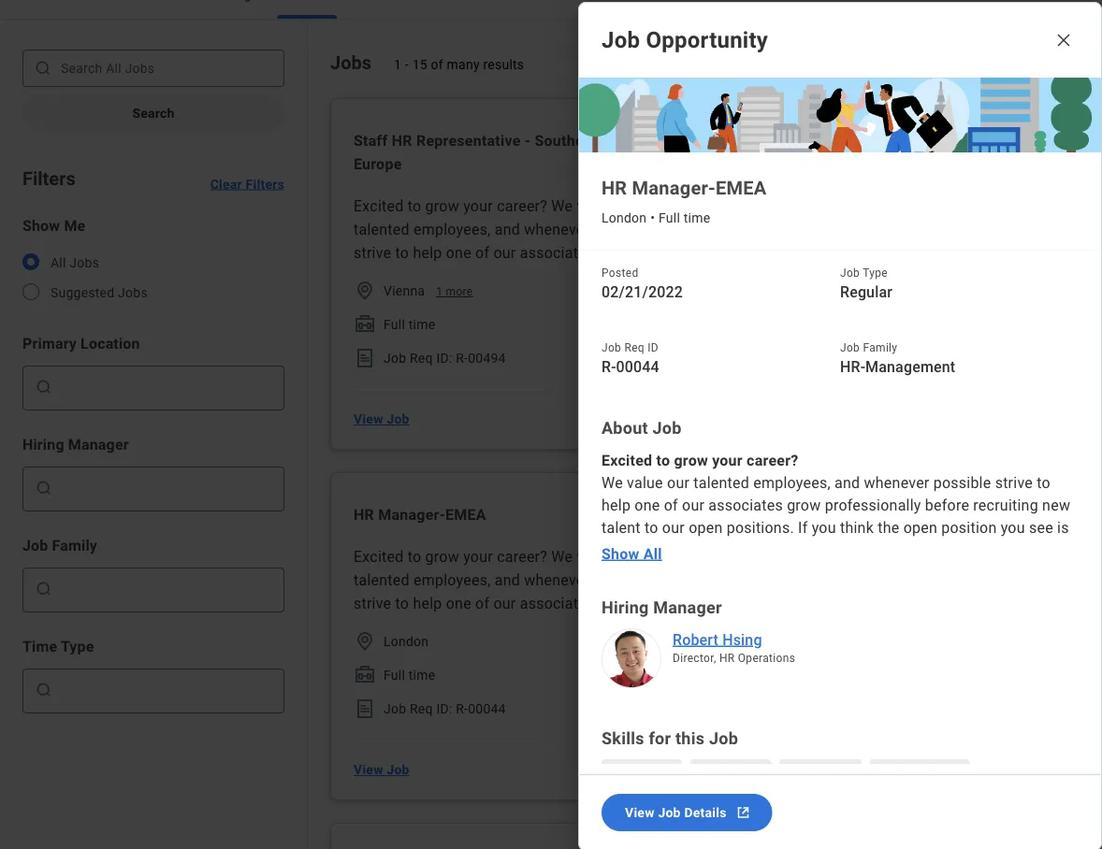Task type: describe. For each thing, give the bounding box(es) containing it.
1 vertical spatial grow
[[787, 496, 821, 514]]

location element for staff hr representative - southern & central europe
[[354, 280, 376, 302]]

apply!
[[837, 541, 878, 559]]

1 for the left 1 more "button"
[[436, 285, 443, 298]]

suggested jobs
[[51, 285, 148, 300]]

robert
[[673, 631, 718, 649]]

1 open from the left
[[689, 519, 723, 537]]

europe
[[354, 155, 402, 173]]

Search All Jobs text field
[[22, 50, 284, 87]]

2 location image from the left
[[740, 631, 762, 653]]

time type element for staff hr representative - southern & central europe
[[354, 313, 376, 336]]

2 time type image from the left
[[740, 664, 762, 687]]

: for hr manager-emea
[[449, 701, 452, 717]]

r- inside the job req id r-00044
[[602, 358, 616, 376]]

0 vertical spatial our
[[667, 474, 690, 492]]

job inside button
[[658, 805, 681, 821]]

0 horizontal spatial hiring manager
[[22, 435, 129, 453]]

manager- inside job opportunity dialog
[[632, 177, 716, 199]]

1 leadership from the left
[[613, 764, 671, 777]]

time type image
[[354, 313, 376, 336]]

hr metrics
[[701, 764, 760, 777]]

search image for hiring
[[35, 479, 53, 498]]

london • full time
[[602, 210, 710, 225]]

show me
[[22, 217, 85, 234]]

we
[[692, 541, 711, 559]]

2 leadership from the left
[[900, 764, 958, 777]]

hsing
[[722, 631, 762, 649]]

0 vertical spatial grow
[[674, 451, 708, 469]]

00044 inside the job req id r-00044
[[616, 358, 659, 376]]

management
[[865, 358, 955, 376]]

: r-00276
[[835, 327, 892, 342]]

one
[[635, 496, 660, 514]]

position
[[941, 519, 997, 537]]

central
[[616, 132, 666, 150]]

job inside the job req id r-00044
[[602, 341, 621, 355]]

whenever
[[864, 474, 929, 492]]

1 vertical spatial our
[[682, 496, 705, 514]]

time for hr manager-emea
[[409, 668, 435, 683]]

0 horizontal spatial emea
[[445, 506, 486, 524]]

staff hr representative - southern & central europe
[[354, 132, 666, 173]]

emea inside job opportunity dialog
[[716, 177, 767, 199]]

suggested
[[51, 285, 115, 300]]

req for staff hr representative - southern & central europe
[[410, 350, 433, 366]]

operations
[[738, 652, 795, 665]]

you down recruiting
[[1001, 519, 1025, 537]]

&
[[602, 132, 612, 150]]

opportunity
[[646, 27, 768, 53]]

is
[[1057, 519, 1069, 537]]

about job
[[602, 419, 682, 438]]

talent
[[602, 519, 641, 537]]

employees,
[[753, 474, 831, 492]]

posted 02/21/2022
[[602, 267, 683, 301]]

full inside job opportunity dialog
[[659, 210, 680, 225]]

job family hr-management
[[840, 341, 955, 376]]

right
[[602, 541, 633, 559]]

show all
[[602, 545, 662, 563]]

jobrequisitionid image for staff hr representative - southern & central europe
[[354, 347, 376, 370]]

0 horizontal spatial hiring
[[22, 435, 64, 453]]

hr leadership
[[881, 764, 958, 777]]

london for london
[[384, 634, 429, 649]]

staff
[[354, 132, 388, 150]]

policies
[[809, 764, 851, 777]]

1 vertical spatial hr manager-emea
[[354, 506, 486, 524]]

view job button for hr manager-emea
[[346, 751, 417, 789]]

strive
[[995, 474, 1033, 492]]

excited to grow your career? we value our talented employees, and whenever possible strive to help one of our associates grow professionally before recruiting new talent to our open positions. if you think the open position you see is right for you, we encourage you to apply!
[[602, 451, 1074, 559]]

1 for topmost 1 more "button"
[[815, 262, 822, 275]]

robert hsing link
[[673, 629, 1079, 651]]

the
[[878, 519, 900, 537]]

: for staff hr representative - southern & central europe
[[449, 350, 452, 366]]

clear
[[210, 176, 242, 192]]

0 horizontal spatial 1
[[394, 57, 401, 72]]

clear filters button
[[210, 154, 284, 192]]

many
[[447, 57, 480, 72]]

00276
[[854, 327, 892, 342]]

center
[[770, 132, 816, 150]]

jobrequisitionid element for hr manager-emea
[[354, 698, 376, 720]]

all inside button
[[643, 545, 662, 563]]

representative
[[416, 132, 521, 150]]

show for show all
[[602, 545, 640, 563]]

hr policies
[[790, 764, 851, 777]]

type for time type
[[61, 638, 94, 655]]

1 horizontal spatial more
[[825, 262, 852, 275]]

value
[[627, 474, 663, 492]]

skills
[[602, 729, 644, 749]]

to up value
[[656, 451, 670, 469]]

if
[[798, 519, 808, 537]]

0 horizontal spatial filters
[[22, 167, 76, 189]]

time type
[[22, 638, 94, 655]]

view job for staff hr representative - southern & central europe
[[354, 411, 410, 427]]

new
[[1042, 496, 1070, 514]]

full time for hr manager-emea
[[384, 668, 435, 683]]

search
[[132, 105, 175, 121]]

family for job family hr-management
[[863, 341, 898, 355]]

0 horizontal spatial 1 more button
[[436, 284, 473, 299]]

for inside 'excited to grow your career? we value our talented employees, and whenever possible strive to help one of our associates grow professionally before recruiting new talent to our open positions. if you think the open position you see is right for you, we encourage you to apply!'
[[637, 541, 656, 559]]

primary location
[[22, 334, 140, 352]]

02/21/2022
[[602, 283, 683, 301]]

professionally
[[825, 496, 921, 514]]

search button
[[22, 94, 284, 132]]

job req id : r-00044
[[384, 701, 506, 717]]

id for staff hr representative - southern & central europe
[[436, 350, 449, 366]]

you right if
[[812, 519, 836, 537]]

1 vertical spatial manager
[[68, 435, 129, 453]]

career?
[[747, 451, 798, 469]]

and
[[835, 474, 860, 492]]

positions.
[[727, 519, 794, 537]]

0 vertical spatial search image
[[34, 59, 52, 78]]

job opportunity
[[602, 27, 768, 53]]

jobs for all jobs
[[70, 255, 99, 270]]

help
[[602, 496, 631, 514]]

hr inside staff hr representative - southern & central europe
[[392, 132, 412, 150]]

hr inside robert hsing director, hr operations
[[719, 652, 735, 665]]

2 horizontal spatial manager
[[820, 132, 882, 150]]

job req id : r-00494
[[384, 350, 506, 366]]

you,
[[660, 541, 688, 559]]

recruiting
[[973, 496, 1038, 514]]

job family
[[22, 537, 97, 554]]

before
[[925, 496, 969, 514]]

all jobs
[[51, 255, 99, 270]]

robert hsing director, hr operations
[[673, 631, 795, 665]]

metrics
[[720, 764, 760, 777]]

show all button
[[594, 543, 670, 565]]

manager- for the view job button related to hr manager-latam
[[764, 506, 831, 524]]

family for job family
[[52, 537, 97, 554]]

latam
[[831, 506, 881, 524]]

regular
[[840, 283, 893, 301]]



Task type: locate. For each thing, give the bounding box(es) containing it.
3 search image from the top
[[35, 681, 53, 700]]

1 horizontal spatial of
[[664, 496, 678, 514]]

1 left 15
[[394, 57, 401, 72]]

0 horizontal spatial jobs
[[70, 255, 99, 270]]

hiring
[[22, 435, 64, 453], [602, 598, 649, 618]]

2 vertical spatial full
[[384, 668, 405, 683]]

2 jobrequisitionid image from the top
[[354, 698, 376, 720]]

filters right clear
[[246, 176, 284, 192]]

0 horizontal spatial type
[[61, 638, 94, 655]]

1 jobrequisitionid image from the top
[[354, 347, 376, 370]]

family inside job family hr-management
[[863, 341, 898, 355]]

view inside view job details button
[[625, 805, 655, 821]]

talented
[[694, 474, 749, 492]]

1 horizontal spatial 1 more
[[815, 262, 852, 275]]

job inside job family hr-management
[[840, 341, 860, 355]]

0 vertical spatial of
[[431, 57, 443, 72]]

job opportunity dialog
[[578, 2, 1102, 849]]

0 horizontal spatial all
[[51, 255, 66, 270]]

view for hr manager-latam
[[740, 762, 769, 778]]

for left you,
[[637, 541, 656, 559]]

london left the •
[[602, 210, 647, 225]]

1 more for the left 1 more "button"
[[436, 285, 473, 298]]

view job for hr manager-latam
[[740, 762, 795, 778]]

open
[[689, 519, 723, 537], [903, 519, 937, 537]]

1 horizontal spatial family
[[863, 341, 898, 355]]

1 vertical spatial -
[[525, 132, 531, 150]]

view for staff hr representative - southern & central europe
[[354, 411, 383, 427]]

view job button for hr manager-latam
[[732, 751, 803, 789]]

0 horizontal spatial family
[[52, 537, 97, 554]]

show inside button
[[602, 545, 640, 563]]

full up job req id : r-00044
[[384, 668, 405, 683]]

0 horizontal spatial more
[[446, 285, 473, 298]]

0 vertical spatial -
[[405, 57, 409, 72]]

1 vertical spatial 1 more button
[[436, 284, 473, 299]]

type inside 'job type regular'
[[863, 267, 888, 280]]

show down talent
[[602, 545, 640, 563]]

we
[[602, 474, 623, 492]]

hiring manager
[[22, 435, 129, 453], [602, 598, 722, 618]]

1 full time from the top
[[384, 317, 435, 332]]

all right right
[[643, 545, 662, 563]]

id for hr manager-emea
[[436, 701, 449, 717]]

type
[[863, 267, 888, 280], [61, 638, 94, 655]]

jobrequisitionid image
[[354, 347, 376, 370], [354, 698, 376, 720]]

0 vertical spatial all
[[51, 255, 66, 270]]

2 vertical spatial :
[[449, 701, 452, 717]]

jobs for suggested jobs
[[118, 285, 148, 300]]

2 open from the left
[[903, 519, 937, 537]]

2 horizontal spatial 1
[[815, 262, 822, 275]]

jobs up suggested on the left
[[70, 255, 99, 270]]

2 jobrequisitionid element from the top
[[354, 698, 376, 720]]

full right the •
[[659, 210, 680, 225]]

type up regular
[[863, 267, 888, 280]]

1 horizontal spatial hiring
[[602, 598, 649, 618]]

1 horizontal spatial 1
[[436, 285, 443, 298]]

1 horizontal spatial filters
[[246, 176, 284, 192]]

1 more
[[815, 262, 852, 275], [436, 285, 473, 298]]

your
[[712, 451, 743, 469]]

15
[[412, 57, 427, 72]]

search image for time
[[35, 681, 53, 700]]

0 horizontal spatial of
[[431, 57, 443, 72]]

search image
[[35, 378, 53, 397], [35, 479, 53, 498], [35, 681, 53, 700]]

0 vertical spatial time
[[684, 210, 710, 225]]

london inside job opportunity dialog
[[602, 210, 647, 225]]

show for show me
[[22, 217, 60, 234]]

view job for hr manager-emea
[[354, 762, 410, 778]]

req for hr manager-emea
[[410, 701, 433, 717]]

type for job type regular
[[863, 267, 888, 280]]

0 vertical spatial jobs
[[330, 51, 371, 73]]

•
[[650, 210, 655, 225]]

1 horizontal spatial hiring manager
[[602, 598, 722, 618]]

1 vertical spatial 1 more
[[436, 285, 473, 298]]

1 horizontal spatial location image
[[740, 631, 762, 653]]

jobrequisitionid element down time type icon
[[354, 347, 376, 370]]

1 horizontal spatial -
[[525, 132, 531, 150]]

show
[[22, 217, 60, 234], [602, 545, 640, 563]]

jobs left 15
[[330, 51, 371, 73]]

emea
[[716, 177, 767, 199], [445, 506, 486, 524]]

0 vertical spatial 1 more button
[[815, 261, 852, 276]]

time inside job opportunity dialog
[[684, 210, 710, 225]]

director,
[[673, 652, 716, 665]]

our down talented
[[682, 496, 705, 514]]

0 vertical spatial hr manager-emea
[[602, 177, 767, 199]]

vienna
[[384, 283, 425, 298]]

filters
[[22, 167, 76, 189], [246, 176, 284, 192]]

- left southern
[[525, 132, 531, 150]]

2 full time from the top
[[384, 668, 435, 683]]

you down if
[[791, 541, 816, 559]]

of inside 'excited to grow your career? we value our talented employees, and whenever possible strive to help one of our associates grow professionally before recruiting new talent to our open positions. if you think the open position you see is right for you, we encourage you to apply!'
[[664, 496, 678, 514]]

full time up job req id : r-00044
[[384, 668, 435, 683]]

full right time type icon
[[384, 317, 405, 332]]

to up new
[[1037, 474, 1051, 492]]

think
[[840, 519, 874, 537]]

to down one
[[645, 519, 658, 537]]

primary
[[22, 334, 77, 352]]

location image
[[354, 631, 376, 653], [740, 631, 762, 653]]

:
[[835, 327, 838, 342], [449, 350, 452, 366], [449, 701, 452, 717]]

hr manager-latam
[[740, 506, 881, 524]]

about
[[602, 419, 648, 438]]

view job up the ext link image
[[740, 762, 795, 778]]

excited
[[602, 451, 652, 469]]

our right value
[[667, 474, 690, 492]]

1 more for topmost 1 more "button"
[[815, 262, 852, 275]]

1 vertical spatial london
[[384, 634, 429, 649]]

open right 'the'
[[903, 519, 937, 537]]

2 vertical spatial time
[[409, 668, 435, 683]]

0 vertical spatial for
[[637, 541, 656, 559]]

00494
[[468, 350, 506, 366]]

1 vertical spatial search image
[[35, 580, 53, 599]]

hiring manager inside job opportunity dialog
[[602, 598, 722, 618]]

view job down job req id : r-00494
[[354, 411, 410, 427]]

1 - 15 of many results
[[394, 57, 524, 72]]

0 vertical spatial family
[[863, 341, 898, 355]]

jobrequisitionid image left job req id : r-00044
[[354, 698, 376, 720]]

0 vertical spatial manager
[[820, 132, 882, 150]]

of right one
[[664, 496, 678, 514]]

time down vienna
[[409, 317, 435, 332]]

0 vertical spatial type
[[863, 267, 888, 280]]

0 horizontal spatial london
[[384, 634, 429, 649]]

view for hr manager-emea
[[354, 762, 383, 778]]

req inside the job req id r-00044
[[624, 341, 645, 355]]

0 vertical spatial more
[[825, 262, 852, 275]]

view job button for staff hr representative - southern & central europe
[[346, 400, 417, 438]]

hr-
[[840, 358, 865, 376]]

southern
[[535, 132, 598, 150]]

1 more button up regular
[[815, 261, 852, 276]]

1 time type image from the left
[[354, 664, 376, 687]]

this
[[676, 729, 705, 749]]

manager
[[820, 132, 882, 150], [68, 435, 129, 453], [653, 598, 722, 618]]

london for london • full time
[[602, 210, 647, 225]]

manager- for hr manager-emea the view job button
[[378, 506, 445, 524]]

job inside 'job type regular'
[[840, 267, 860, 280]]

0 vertical spatial hiring manager
[[22, 435, 129, 453]]

jobrequisitionid element
[[354, 347, 376, 370], [354, 698, 376, 720]]

hr manager-emea inside job opportunity dialog
[[602, 177, 767, 199]]

1 vertical spatial of
[[664, 496, 678, 514]]

skills for this job
[[602, 729, 738, 749]]

view job button up the ext link image
[[732, 751, 803, 789]]

time type element
[[354, 313, 376, 336], [354, 664, 376, 687], [740, 664, 762, 687]]

our up you,
[[662, 519, 685, 537]]

1 horizontal spatial open
[[903, 519, 937, 537]]

jobrequisitionid element for staff hr representative - southern & central europe
[[354, 347, 376, 370]]

ext link image
[[734, 804, 753, 822]]

1 vertical spatial type
[[61, 638, 94, 655]]

1 vertical spatial emea
[[445, 506, 486, 524]]

search image down primary
[[35, 378, 53, 397]]

search image down time in the bottom of the page
[[35, 681, 53, 700]]

to left "apply!"
[[820, 541, 833, 559]]

location element for hr manager-emea
[[354, 631, 376, 653]]

grow
[[674, 451, 708, 469], [787, 496, 821, 514]]

jobs right suggested on the left
[[118, 285, 148, 300]]

of
[[431, 57, 443, 72], [664, 496, 678, 514]]

1 left 'job type regular'
[[815, 262, 822, 275]]

0 vertical spatial london
[[602, 210, 647, 225]]

1 vertical spatial hiring
[[602, 598, 649, 618]]

more right vienna
[[446, 285, 473, 298]]

filters up 'show me' at top left
[[22, 167, 76, 189]]

possible
[[933, 474, 991, 492]]

search image for primary
[[35, 378, 53, 397]]

job default image image
[[579, 78, 1101, 152]]

0 vertical spatial :
[[835, 327, 838, 342]]

open up 'we'
[[689, 519, 723, 537]]

0 vertical spatial 1
[[394, 57, 401, 72]]

full time down vienna
[[384, 317, 435, 332]]

- left 15
[[405, 57, 409, 72]]

2 search image from the top
[[35, 479, 53, 498]]

1 vertical spatial search image
[[35, 479, 53, 498]]

all down 'show me' at top left
[[51, 255, 66, 270]]

hiring inside job opportunity dialog
[[602, 598, 649, 618]]

0 vertical spatial 00044
[[616, 358, 659, 376]]

0 vertical spatial jobrequisitionid image
[[354, 347, 376, 370]]

0 horizontal spatial -
[[405, 57, 409, 72]]

full for staff hr representative - southern & central europe
[[384, 317, 405, 332]]

london
[[602, 210, 647, 225], [384, 634, 429, 649]]

view job button down job req id : r-00044
[[346, 751, 417, 789]]

full time for staff hr representative - southern & central europe
[[384, 317, 435, 332]]

time right the •
[[684, 210, 710, 225]]

jobrequisitionid image for hr manager-emea
[[354, 698, 376, 720]]

2 vertical spatial 1
[[436, 285, 443, 298]]

more up regular
[[825, 262, 852, 275]]

1 horizontal spatial manager
[[653, 598, 722, 618]]

of right 15
[[431, 57, 443, 72]]

jobrequisitionid image down time type icon
[[354, 347, 376, 370]]

associates
[[708, 496, 783, 514]]

location element
[[354, 280, 376, 302], [354, 631, 376, 653], [740, 631, 762, 653]]

1 search image from the top
[[35, 378, 53, 397]]

2 horizontal spatial manager-
[[764, 506, 831, 524]]

1 horizontal spatial all
[[643, 545, 662, 563]]

0 horizontal spatial manager-
[[378, 506, 445, 524]]

1 horizontal spatial hr manager-emea
[[602, 177, 767, 199]]

1 horizontal spatial grow
[[787, 496, 821, 514]]

0 horizontal spatial hr manager-emea
[[354, 506, 486, 524]]

me
[[64, 217, 85, 234]]

view job details button
[[602, 794, 772, 832]]

0 vertical spatial show
[[22, 217, 60, 234]]

type right time in the bottom of the page
[[61, 638, 94, 655]]

1 vertical spatial all
[[643, 545, 662, 563]]

call
[[740, 132, 766, 150]]

- inside staff hr representative - southern & central europe
[[525, 132, 531, 150]]

1 vertical spatial jobs
[[70, 255, 99, 270]]

00044
[[616, 358, 659, 376], [468, 701, 506, 717]]

1 horizontal spatial leadership
[[900, 764, 958, 777]]

view job details
[[625, 805, 727, 821]]

view job
[[354, 411, 410, 427], [354, 762, 410, 778], [740, 762, 795, 778]]

0 horizontal spatial 00044
[[468, 701, 506, 717]]

1 vertical spatial :
[[449, 350, 452, 366]]

manager inside job opportunity dialog
[[653, 598, 722, 618]]

view job down job req id : r-00044
[[354, 762, 410, 778]]

0 horizontal spatial grow
[[674, 451, 708, 469]]

hr
[[392, 132, 412, 150], [602, 177, 627, 199], [354, 506, 374, 524], [740, 506, 760, 524], [719, 652, 735, 665], [701, 764, 717, 777], [790, 764, 806, 777], [881, 764, 897, 777]]

1 horizontal spatial manager-
[[632, 177, 716, 199]]

id inside the job req id r-00044
[[648, 341, 659, 355]]

clear filters
[[210, 176, 284, 192]]

full
[[659, 210, 680, 225], [384, 317, 405, 332], [384, 668, 405, 683]]

1 vertical spatial 00044
[[468, 701, 506, 717]]

1 right vienna
[[436, 285, 443, 298]]

1 more button right vienna
[[436, 284, 473, 299]]

0 vertical spatial emea
[[716, 177, 767, 199]]

grow up if
[[787, 496, 821, 514]]

time type element for hr manager-emea
[[354, 664, 376, 687]]

1 horizontal spatial 00044
[[616, 358, 659, 376]]

time type image
[[354, 664, 376, 687], [740, 664, 762, 687]]

0 horizontal spatial location image
[[354, 631, 376, 653]]

2 vertical spatial our
[[662, 519, 685, 537]]

0 vertical spatial hiring
[[22, 435, 64, 453]]

search image up the job family
[[35, 479, 53, 498]]

1 vertical spatial for
[[649, 729, 671, 749]]

job req id r-00044
[[602, 341, 659, 376]]

results
[[483, 57, 524, 72]]

0 vertical spatial 1 more
[[815, 262, 852, 275]]

show left me
[[22, 217, 60, 234]]

time for staff hr representative - southern & central europe
[[409, 317, 435, 332]]

encourage
[[715, 541, 787, 559]]

1 jobrequisitionid element from the top
[[354, 347, 376, 370]]

1
[[394, 57, 401, 72], [815, 262, 822, 275], [436, 285, 443, 298]]

0 vertical spatial search image
[[35, 378, 53, 397]]

time up job req id : r-00044
[[409, 668, 435, 683]]

grow left your
[[674, 451, 708, 469]]

1 location image from the left
[[354, 631, 376, 653]]

location image
[[354, 280, 376, 302]]

time
[[22, 638, 57, 655]]

see
[[1029, 519, 1053, 537]]

london up job req id : r-00044
[[384, 634, 429, 649]]

full time
[[384, 317, 435, 332], [384, 668, 435, 683]]

1 horizontal spatial 1 more button
[[815, 261, 852, 276]]

jobrequisitionid element left job req id : r-00044
[[354, 698, 376, 720]]

search image
[[34, 59, 52, 78], [35, 580, 53, 599]]

view job button
[[346, 400, 417, 438], [346, 751, 417, 789], [732, 751, 803, 789]]

time
[[684, 210, 710, 225], [409, 317, 435, 332], [409, 668, 435, 683]]

2 horizontal spatial jobs
[[330, 51, 371, 73]]

for left this
[[649, 729, 671, 749]]

1 vertical spatial family
[[52, 537, 97, 554]]

tab list
[[0, 0, 1102, 20]]

our
[[667, 474, 690, 492], [682, 496, 705, 514], [662, 519, 685, 537]]

1 vertical spatial 1
[[815, 262, 822, 275]]

jobs
[[330, 51, 371, 73], [70, 255, 99, 270], [118, 285, 148, 300]]

2 vertical spatial jobs
[[118, 285, 148, 300]]

leadership
[[613, 764, 671, 777], [900, 764, 958, 777]]

call center manager
[[740, 132, 882, 150]]

location
[[81, 334, 140, 352]]

all
[[51, 255, 66, 270], [643, 545, 662, 563]]

x image
[[1054, 31, 1073, 50]]

view
[[354, 411, 383, 427], [354, 762, 383, 778], [740, 762, 769, 778], [625, 805, 655, 821]]

0 vertical spatial full time
[[384, 317, 435, 332]]

-
[[405, 57, 409, 72], [525, 132, 531, 150]]

0 horizontal spatial time type image
[[354, 664, 376, 687]]

view job button down job req id : r-00494
[[346, 400, 417, 438]]

0 horizontal spatial leadership
[[613, 764, 671, 777]]

job type regular
[[840, 267, 893, 301]]

filters inside "button"
[[246, 176, 284, 192]]

1 vertical spatial full
[[384, 317, 405, 332]]

1 more up regular
[[815, 262, 852, 275]]

more
[[825, 262, 852, 275], [446, 285, 473, 298]]

1 vertical spatial jobrequisitionid image
[[354, 698, 376, 720]]

full for hr manager-emea
[[384, 668, 405, 683]]

hr manager-emea
[[602, 177, 767, 199], [354, 506, 486, 524]]

1 more right vienna
[[436, 285, 473, 298]]

1 vertical spatial more
[[446, 285, 473, 298]]

0 vertical spatial jobrequisitionid element
[[354, 347, 376, 370]]

0 horizontal spatial 1 more
[[436, 285, 473, 298]]

0 vertical spatial full
[[659, 210, 680, 225]]



Task type: vqa. For each thing, say whether or not it's contained in the screenshot.
think
yes



